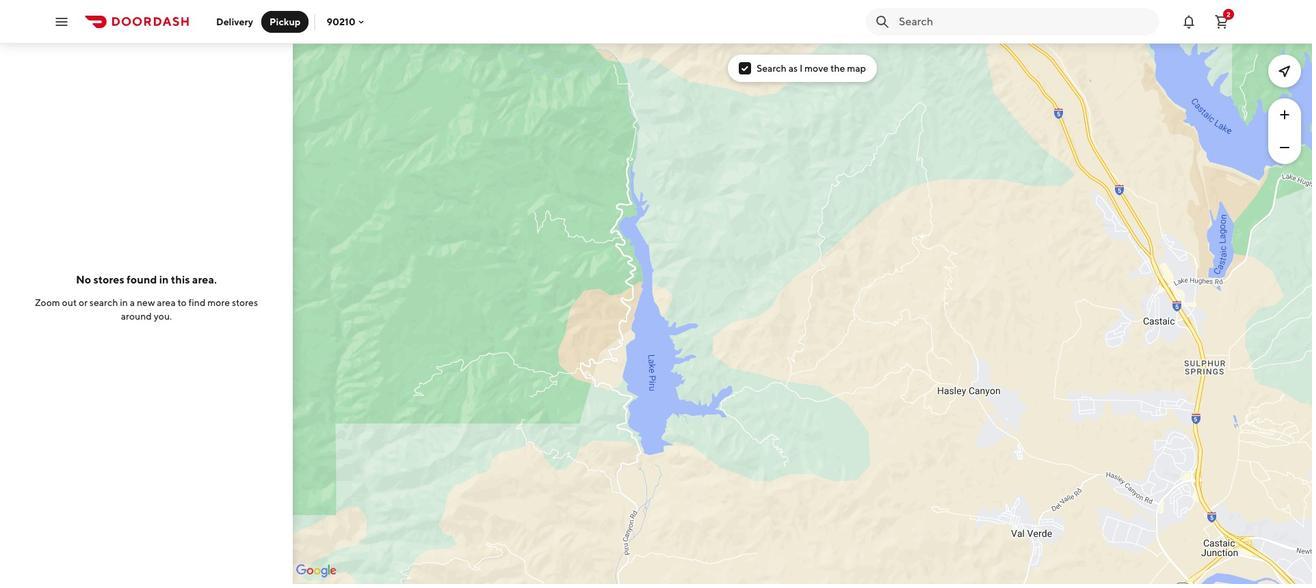 Task type: vqa. For each thing, say whether or not it's contained in the screenshot.
83% (18)
no



Task type: describe. For each thing, give the bounding box(es) containing it.
you.
[[154, 311, 172, 322]]

move
[[805, 63, 829, 74]]

out
[[62, 297, 77, 308]]

zoom
[[35, 297, 60, 308]]

the
[[831, 63, 845, 74]]

search
[[90, 297, 118, 308]]

search as i move the map
[[757, 63, 866, 74]]

more
[[207, 297, 230, 308]]

area
[[157, 297, 176, 308]]

zoom out or search in a new area to find more stores around you.
[[35, 297, 258, 322]]

Store search: begin typing to search for stores available on DoorDash text field
[[899, 14, 1151, 29]]

powered by google image
[[296, 565, 337, 579]]

to
[[178, 297, 187, 308]]

no
[[76, 273, 91, 286]]

find
[[188, 297, 206, 308]]

stores inside zoom out or search in a new area to find more stores around you.
[[232, 297, 258, 308]]

this
[[171, 273, 190, 286]]

2 button
[[1208, 8, 1236, 35]]

pickup
[[270, 16, 301, 27]]

90210 button
[[327, 16, 366, 27]]

open menu image
[[53, 13, 70, 30]]

i
[[800, 63, 803, 74]]

map
[[847, 63, 866, 74]]

3 items, open order cart image
[[1214, 13, 1230, 30]]

zoom in image
[[1277, 107, 1293, 123]]

0 vertical spatial in
[[159, 273, 169, 286]]

notification bell image
[[1181, 13, 1197, 30]]

recenter the map image
[[1277, 63, 1293, 79]]

zoom out image
[[1277, 140, 1293, 156]]



Task type: locate. For each thing, give the bounding box(es) containing it.
in
[[159, 273, 169, 286], [120, 297, 128, 308]]

no stores found in this area.
[[76, 273, 217, 286]]

delivery button
[[208, 11, 261, 32]]

0 vertical spatial stores
[[93, 273, 124, 286]]

new
[[137, 297, 155, 308]]

found
[[127, 273, 157, 286]]

stores up search at the bottom
[[93, 273, 124, 286]]

in left this
[[159, 273, 169, 286]]

90210
[[327, 16, 356, 27]]

area.
[[192, 273, 217, 286]]

map region
[[177, 0, 1312, 585]]

in left a on the bottom left of page
[[120, 297, 128, 308]]

0 horizontal spatial in
[[120, 297, 128, 308]]

pickup button
[[261, 11, 309, 32]]

or
[[79, 297, 88, 308]]

a
[[130, 297, 135, 308]]

around
[[121, 311, 152, 322]]

1 vertical spatial stores
[[232, 297, 258, 308]]

stores
[[93, 273, 124, 286], [232, 297, 258, 308]]

Search as I move the map checkbox
[[739, 62, 751, 75]]

delivery
[[216, 16, 253, 27]]

in inside zoom out or search in a new area to find more stores around you.
[[120, 297, 128, 308]]

1 horizontal spatial stores
[[232, 297, 258, 308]]

as
[[789, 63, 798, 74]]

search
[[757, 63, 787, 74]]

1 vertical spatial in
[[120, 297, 128, 308]]

2
[[1227, 10, 1231, 18]]

0 horizontal spatial stores
[[93, 273, 124, 286]]

1 horizontal spatial in
[[159, 273, 169, 286]]

stores right more
[[232, 297, 258, 308]]



